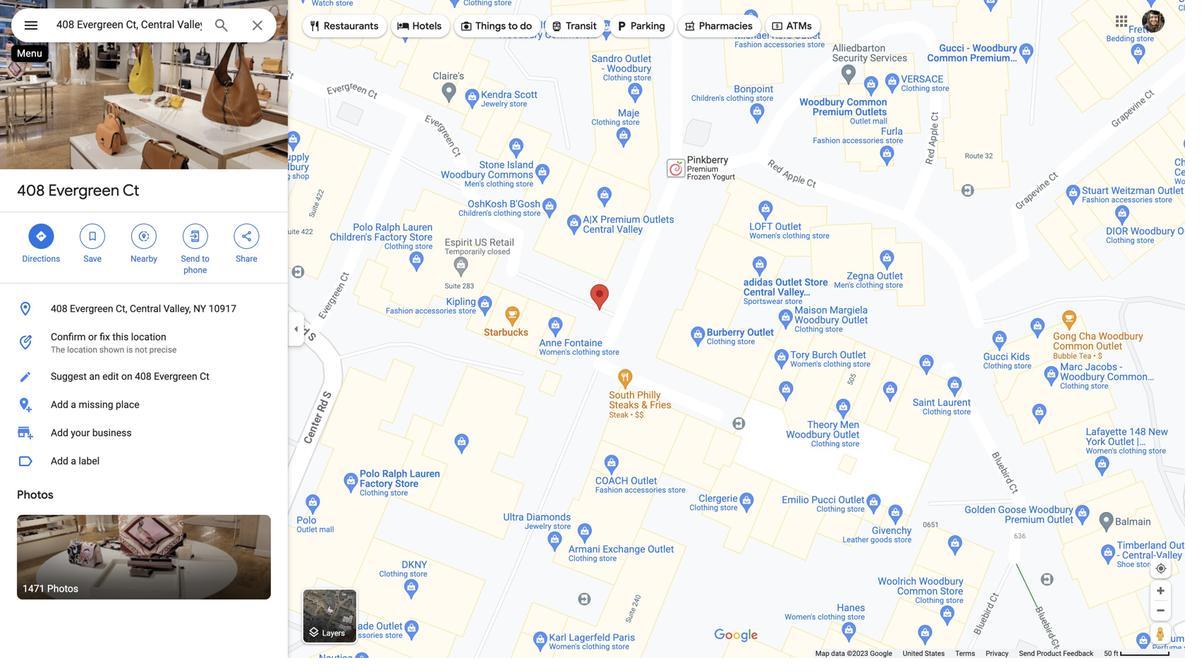 Task type: vqa. For each thing, say whether or not it's contained in the screenshot.
Add to the bottom
yes



Task type: locate. For each thing, give the bounding box(es) containing it.
states
[[925, 650, 945, 658]]

location
[[131, 331, 166, 343], [67, 345, 97, 355]]

central
[[130, 303, 161, 315]]

suggest an edit on 408 evergreen ct
[[51, 371, 210, 383]]

ct inside button
[[200, 371, 210, 383]]

408 inside the 408 evergreen ct, central valley, ny 10917 button
[[51, 303, 67, 315]]

place
[[116, 399, 139, 411]]

your
[[71, 427, 90, 439]]

nearby
[[131, 254, 157, 264]]

location down the or
[[67, 345, 97, 355]]

0 horizontal spatial location
[[67, 345, 97, 355]]

1 vertical spatial 408
[[51, 303, 67, 315]]

10917
[[209, 303, 236, 315]]

0 vertical spatial add
[[51, 399, 68, 411]]


[[551, 18, 563, 34]]

1 horizontal spatial 408
[[51, 303, 67, 315]]

data
[[832, 650, 846, 658]]

 button
[[11, 8, 51, 45]]

edit
[[102, 371, 119, 383]]

evergreen up the or
[[70, 303, 113, 315]]

photos inside "button"
[[47, 583, 78, 595]]

2 a from the top
[[71, 456, 76, 467]]

a
[[71, 399, 76, 411], [71, 456, 76, 467]]

precise
[[149, 345, 177, 355]]

evergreen
[[48, 181, 119, 200], [70, 303, 113, 315], [154, 371, 197, 383]]

missing
[[79, 399, 113, 411]]

 pharmacies
[[684, 18, 753, 34]]

408 evergreen ct
[[17, 181, 139, 200]]

408 up confirm at the bottom
[[51, 303, 67, 315]]

evergreen up 
[[48, 181, 119, 200]]

50
[[1105, 650, 1112, 658]]

send product feedback button
[[1020, 649, 1094, 658]]

photos right 1471
[[47, 583, 78, 595]]

send product feedback
[[1020, 650, 1094, 658]]

united states
[[903, 650, 945, 658]]


[[308, 18, 321, 34]]

add inside button
[[51, 399, 68, 411]]

zoom out image
[[1156, 606, 1167, 616]]

share
[[236, 254, 257, 264]]

1 vertical spatial location
[[67, 345, 97, 355]]

show street view coverage image
[[1151, 623, 1172, 644]]

the
[[51, 345, 65, 355]]

1 vertical spatial photos
[[47, 583, 78, 595]]

add down the suggest
[[51, 399, 68, 411]]

confirm or fix this location the location shown is not precise
[[51, 331, 177, 355]]

0 vertical spatial 408
[[17, 181, 45, 200]]

transit
[[566, 20, 597, 32]]

0 horizontal spatial 408
[[17, 181, 45, 200]]

location up not
[[131, 331, 166, 343]]

408 evergreen ct, central valley, ny 10917 button
[[0, 295, 288, 323]]

2 add from the top
[[51, 427, 68, 439]]

1 vertical spatial send
[[1020, 650, 1035, 658]]

0 vertical spatial ct
[[123, 181, 139, 200]]

ct up 
[[123, 181, 139, 200]]


[[35, 229, 48, 244]]

0 vertical spatial a
[[71, 399, 76, 411]]

ct,
[[116, 303, 127, 315]]

send inside send product feedback button
[[1020, 650, 1035, 658]]

a inside button
[[71, 456, 76, 467]]

a left missing on the bottom left
[[71, 399, 76, 411]]

to
[[508, 20, 518, 32], [202, 254, 210, 264]]

photos down add a label
[[17, 488, 53, 502]]

2 vertical spatial evergreen
[[154, 371, 197, 383]]

0 horizontal spatial ct
[[123, 181, 139, 200]]


[[460, 18, 473, 34]]

1471 photos
[[23, 583, 78, 595]]

add a missing place
[[51, 399, 139, 411]]

atms
[[787, 20, 812, 32]]

1 vertical spatial evergreen
[[70, 303, 113, 315]]

add for add a label
[[51, 456, 68, 467]]

2 vertical spatial add
[[51, 456, 68, 467]]

3 add from the top
[[51, 456, 68, 467]]

add a label button
[[0, 447, 288, 476]]

1 horizontal spatial send
[[1020, 650, 1035, 658]]

send left product
[[1020, 650, 1035, 658]]

1 vertical spatial a
[[71, 456, 76, 467]]

a for label
[[71, 456, 76, 467]]

a for missing
[[71, 399, 76, 411]]

footer
[[816, 649, 1105, 658]]

408 Evergreen Ct, Central Valley, NY 10917 field
[[11, 8, 277, 42]]

408 evergreen ct, central valley, ny 10917
[[51, 303, 236, 315]]

collapse side panel image
[[289, 321, 304, 337]]

1 horizontal spatial to
[[508, 20, 518, 32]]

add inside button
[[51, 456, 68, 467]]

1 horizontal spatial ct
[[200, 371, 210, 383]]


[[615, 18, 628, 34]]

terms
[[956, 650, 976, 658]]

from your device image
[[1155, 562, 1168, 575]]

1 add from the top
[[51, 399, 68, 411]]

terms button
[[956, 649, 976, 658]]

pharmacies
[[699, 20, 753, 32]]

business
[[92, 427, 132, 439]]

evergreen inside button
[[70, 303, 113, 315]]

0 horizontal spatial to
[[202, 254, 210, 264]]

2 horizontal spatial 408
[[135, 371, 152, 383]]

footer containing map data ©2023 google
[[816, 649, 1105, 658]]

a left 'label'
[[71, 456, 76, 467]]

0 vertical spatial evergreen
[[48, 181, 119, 200]]

evergreen down 'precise'
[[154, 371, 197, 383]]

restaurants
[[324, 20, 379, 32]]


[[23, 15, 40, 36]]

a inside button
[[71, 399, 76, 411]]

408
[[17, 181, 45, 200], [51, 303, 67, 315], [135, 371, 152, 383]]

shown
[[99, 345, 124, 355]]

send for send to phone
[[181, 254, 200, 264]]

confirm
[[51, 331, 86, 343]]

to up phone at the top left of page
[[202, 254, 210, 264]]

0 vertical spatial send
[[181, 254, 200, 264]]

photos
[[17, 488, 53, 502], [47, 583, 78, 595]]

ct up add a missing place button on the bottom of page
[[200, 371, 210, 383]]

1 vertical spatial add
[[51, 427, 68, 439]]

directions
[[22, 254, 60, 264]]

 search field
[[11, 8, 277, 45]]

408 right on
[[135, 371, 152, 383]]

send up phone at the top left of page
[[181, 254, 200, 264]]

privacy
[[986, 650, 1009, 658]]

add left your
[[51, 427, 68, 439]]

send
[[181, 254, 200, 264], [1020, 650, 1035, 658]]

to left the do
[[508, 20, 518, 32]]

map
[[816, 650, 830, 658]]

add left 'label'
[[51, 456, 68, 467]]

send inside send to phone
[[181, 254, 200, 264]]

united
[[903, 650, 923, 658]]

0 horizontal spatial send
[[181, 254, 200, 264]]

 parking
[[615, 18, 665, 34]]

add your business
[[51, 427, 132, 439]]

1 vertical spatial ct
[[200, 371, 210, 383]]

2 vertical spatial 408
[[135, 371, 152, 383]]

None field
[[56, 16, 202, 33]]

408 up the 
[[17, 181, 45, 200]]

do
[[520, 20, 532, 32]]

1 horizontal spatial location
[[131, 331, 166, 343]]

1 a from the top
[[71, 399, 76, 411]]

0 vertical spatial to
[[508, 20, 518, 32]]

add
[[51, 399, 68, 411], [51, 427, 68, 439], [51, 456, 68, 467]]

1 vertical spatial to
[[202, 254, 210, 264]]

408 for 408 evergreen ct, central valley, ny 10917
[[51, 303, 67, 315]]

ct
[[123, 181, 139, 200], [200, 371, 210, 383]]

evergreen for ct
[[48, 181, 119, 200]]



Task type: describe. For each thing, give the bounding box(es) containing it.
things
[[476, 20, 506, 32]]

product
[[1037, 650, 1062, 658]]

add for add a missing place
[[51, 399, 68, 411]]

ny
[[193, 303, 206, 315]]

408 evergreen ct main content
[[0, 0, 288, 658]]


[[138, 229, 150, 244]]

send for send product feedback
[[1020, 650, 1035, 658]]

layers
[[322, 629, 345, 638]]

map data ©2023 google
[[816, 650, 893, 658]]

1471
[[23, 583, 45, 595]]

add a label
[[51, 456, 100, 467]]

send to phone
[[181, 254, 210, 275]]

this
[[112, 331, 129, 343]]

 hotels
[[397, 18, 442, 34]]

ft
[[1114, 650, 1119, 658]]

or
[[88, 331, 97, 343]]

©2023
[[847, 650, 869, 658]]

valley,
[[164, 303, 191, 315]]

an
[[89, 371, 100, 383]]

add a missing place button
[[0, 391, 288, 419]]

evergreen inside button
[[154, 371, 197, 383]]

feedback
[[1064, 650, 1094, 658]]


[[397, 18, 410, 34]]

add for add your business
[[51, 427, 68, 439]]

suggest
[[51, 371, 87, 383]]

parking
[[631, 20, 665, 32]]

to inside  things to do
[[508, 20, 518, 32]]

actions for 408 evergreen ct region
[[0, 212, 288, 283]]

to inside send to phone
[[202, 254, 210, 264]]


[[240, 229, 253, 244]]

0 vertical spatial photos
[[17, 488, 53, 502]]

is
[[126, 345, 133, 355]]

 things to do
[[460, 18, 532, 34]]


[[86, 229, 99, 244]]

evergreen for ct,
[[70, 303, 113, 315]]

save
[[84, 254, 102, 264]]

50 ft button
[[1105, 650, 1171, 658]]


[[771, 18, 784, 34]]

fix
[[100, 331, 110, 343]]

408 inside suggest an edit on 408 evergreen ct button
[[135, 371, 152, 383]]


[[684, 18, 697, 34]]


[[189, 229, 202, 244]]

50 ft
[[1105, 650, 1119, 658]]

 atms
[[771, 18, 812, 34]]

label
[[79, 456, 100, 467]]

google maps element
[[0, 0, 1186, 658]]

footer inside the google maps element
[[816, 649, 1105, 658]]

add your business link
[[0, 419, 288, 447]]

google account: giulia masi  
(giulia.masi@adept.ai) image
[[1143, 10, 1165, 33]]

suggest an edit on 408 evergreen ct button
[[0, 363, 288, 391]]

 transit
[[551, 18, 597, 34]]

google
[[870, 650, 893, 658]]

privacy button
[[986, 649, 1009, 658]]

united states button
[[903, 649, 945, 658]]

0 vertical spatial location
[[131, 331, 166, 343]]

phone
[[184, 265, 207, 275]]

hotels
[[413, 20, 442, 32]]

on
[[121, 371, 132, 383]]

408 for 408 evergreen ct
[[17, 181, 45, 200]]

1471 photos button
[[17, 515, 271, 600]]

zoom in image
[[1156, 586, 1167, 596]]

 restaurants
[[308, 18, 379, 34]]

not
[[135, 345, 147, 355]]

none field inside '408 evergreen ct, central valley, ny 10917' field
[[56, 16, 202, 33]]



